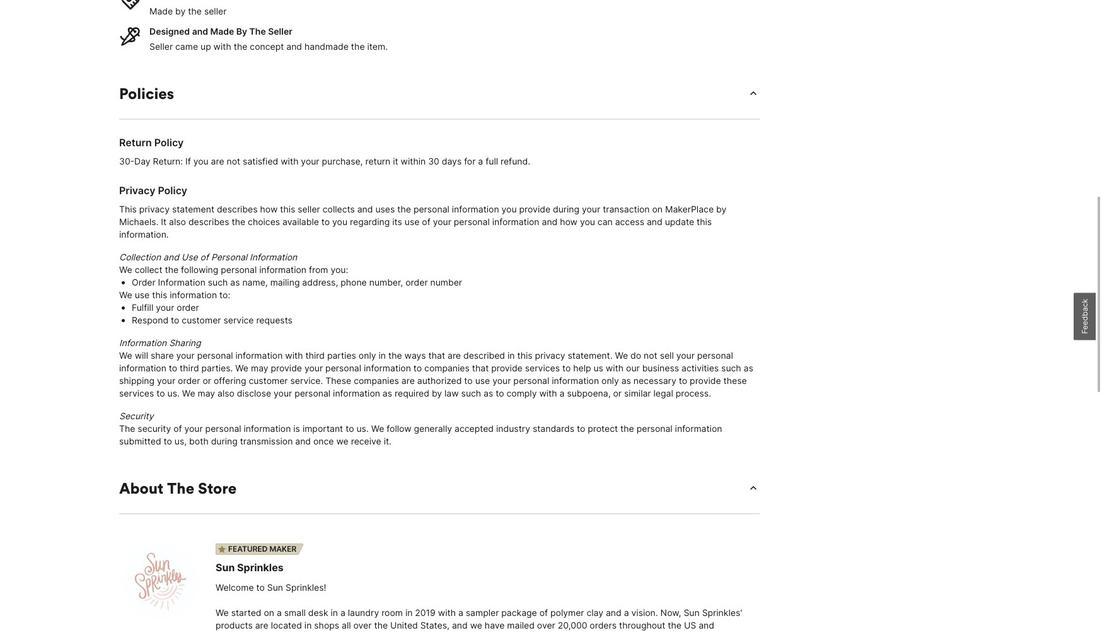 Task type: locate. For each thing, give the bounding box(es) containing it.
such up to:
[[208, 277, 228, 288]]

1 vertical spatial order
[[177, 302, 199, 313]]

during left transaction
[[553, 204, 580, 214]]

the right 'by'
[[250, 26, 266, 37]]

and inside security the security of your personal information is important to us. we follow generally accepted industry standards to protect the personal information submitted to us, both during transmission and once we receive it.
[[295, 436, 311, 447]]

0 vertical spatial seller
[[204, 6, 227, 16]]

1 horizontal spatial we
[[470, 620, 483, 631]]

1 vertical spatial during
[[211, 436, 238, 447]]

0 vertical spatial by
[[175, 6, 186, 16]]

0 vertical spatial information
[[250, 252, 297, 262]]

important
[[303, 423, 343, 434]]

this
[[280, 204, 295, 214], [697, 216, 712, 227], [152, 290, 167, 300], [517, 350, 533, 361]]

us. up receive
[[357, 423, 369, 434]]

have
[[485, 620, 505, 631]]

2 vertical spatial the
[[167, 479, 194, 498]]

during inside security the security of your personal information is important to us. we follow generally accepted industry standards to protect the personal information submitted to us, both during transmission and once we receive it.
[[211, 436, 238, 447]]

from
[[309, 264, 328, 275]]

companies up required
[[354, 375, 399, 386]]

0 horizontal spatial only
[[359, 350, 376, 361]]

1 vertical spatial also
[[218, 388, 235, 399]]

personal down legal
[[637, 423, 673, 434]]

30
[[428, 156, 440, 167]]

not
[[227, 156, 240, 167], [644, 350, 658, 361]]

0 vertical spatial order
[[406, 277, 428, 288]]

this
[[119, 204, 137, 214]]

third
[[306, 350, 325, 361], [180, 363, 199, 373]]

by up designed
[[175, 6, 186, 16]]

choices
[[248, 216, 280, 227]]

offering
[[214, 375, 246, 386]]

this inside collection and use of personal information we collect the following personal information from you: order information such as name, mailing address, phone number, order number we use this information to: fulfill your order respond to customer service requests
[[152, 290, 167, 300]]

vision.
[[632, 607, 658, 618]]

the up designed
[[188, 6, 202, 16]]

as inside welcome to sun sprinkles! we started on a small desk in a laundry room in 2019 with a sampler package of polymer clay and a vision. now, sun sprinkles' products are located in shops all over the united states, and we have mailed over 20,000 orders throughout the us and internationally.  sun sprinkles has partnered with brands such as michael's craft stores, noissue, and makerx, and has b
[[476, 633, 486, 633]]

sprinkles up welcome
[[237, 561, 284, 574]]

0 horizontal spatial sprinkles
[[237, 561, 284, 574]]

privacy policy
[[119, 184, 187, 197]]

sprinkles inside welcome to sun sprinkles! we started on a small desk in a laundry room in 2019 with a sampler package of polymer clay and a vision. now, sun sprinkles' products are located in shops all over the united states, and we have mailed over 20,000 orders throughout the us and internationally.  sun sprinkles has partnered with brands such as michael's craft stores, noissue, and makerx, and has b
[[300, 633, 338, 633]]

0 horizontal spatial us.
[[167, 388, 180, 399]]

such
[[208, 277, 228, 288], [722, 363, 742, 373], [461, 388, 481, 399], [454, 633, 473, 633]]

30-day return: if you are not satisfied with your purchase, return it within 30 days for a full refund.
[[119, 156, 530, 167]]

1 horizontal spatial how
[[560, 216, 578, 227]]

use
[[405, 216, 420, 227], [135, 290, 150, 300], [475, 375, 490, 386]]

this down the order at the left top of the page
[[152, 290, 167, 300]]

1 over from the left
[[354, 620, 372, 631]]

0 vertical spatial we
[[336, 436, 349, 447]]

1 vertical spatial policy
[[158, 184, 187, 197]]

0 horizontal spatial may
[[198, 388, 215, 399]]

companies
[[425, 363, 470, 373], [354, 375, 399, 386]]

your up respond
[[156, 302, 174, 313]]

1 vertical spatial not
[[644, 350, 658, 361]]

and inside collection and use of personal information we collect the following personal information from you: order information such as name, mailing address, phone number, order number we use this information to: fulfill your order respond to customer service requests
[[163, 252, 179, 262]]

use up the "fulfill"
[[135, 290, 150, 300]]

return
[[366, 156, 391, 167]]

1 vertical spatial made
[[210, 26, 234, 37]]

provide inside this privacy statement describes how this seller collects and uses the personal information you provide during your transaction on makerplace by michaels. it also describes the choices available to you regarding its use of your personal information and how you can access and update this information.
[[519, 204, 551, 214]]

privacy inside information sharing we will share your personal information with third parties only in the ways that are described in this privacy statement. we do not sell your personal information to third parties. we may provide your personal information to companies that provide services to help us with our business activities such as shipping your order or offering customer service. these companies are authorized to use your personal information only as necessary to provide these services to us. we may also disclose your personal information as required by law such as to comply with a subpoena, or similar legal process.
[[535, 350, 566, 361]]

your down service.
[[274, 388, 292, 399]]

has down all
[[341, 633, 356, 633]]

describes down "statement"
[[189, 216, 229, 227]]

1 horizontal spatial also
[[218, 388, 235, 399]]

the for security
[[119, 423, 135, 434]]

1 vertical spatial may
[[198, 388, 215, 399]]

refund.
[[501, 156, 530, 167]]

1 horizontal spatial or
[[613, 388, 622, 399]]

information down for
[[452, 204, 499, 214]]

address,
[[302, 277, 338, 288]]

statement
[[172, 204, 214, 214]]

region
[[119, 0, 760, 53]]

0 horizontal spatial also
[[169, 216, 186, 227]]

and up regarding
[[357, 204, 373, 214]]

law
[[445, 388, 459, 399]]

policy
[[154, 136, 184, 149], [158, 184, 187, 197]]

1 horizontal spatial over
[[537, 620, 556, 631]]

over
[[354, 620, 372, 631], [537, 620, 556, 631]]

such right brands
[[454, 633, 473, 633]]

0 vertical spatial the
[[250, 26, 266, 37]]

1 vertical spatial third
[[180, 363, 199, 373]]

us.
[[167, 388, 180, 399], [357, 423, 369, 434]]

your up can
[[582, 204, 601, 214]]

how left can
[[560, 216, 578, 227]]

1 horizontal spatial on
[[653, 204, 663, 214]]

0 vertical spatial also
[[169, 216, 186, 227]]

1 has from the left
[[341, 633, 356, 633]]

to up receive
[[346, 423, 354, 434]]

0 vertical spatial use
[[405, 216, 420, 227]]

a up all
[[341, 607, 346, 618]]

the left the store at the bottom left of the page
[[167, 479, 194, 498]]

parties
[[327, 350, 356, 361]]

0 vertical spatial customer
[[182, 315, 221, 325]]

1 horizontal spatial by
[[432, 388, 442, 399]]

0 horizontal spatial we
[[336, 436, 349, 447]]

order up 'sharing'
[[177, 302, 199, 313]]

name,
[[242, 277, 268, 288]]

1 vertical spatial sprinkles
[[300, 633, 338, 633]]

0 vertical spatial during
[[553, 204, 580, 214]]

use inside collection and use of personal information we collect the following personal information from you: order information such as name, mailing address, phone number, order number we use this information to: fulfill your order respond to customer service requests
[[135, 290, 150, 300]]

policy up return:
[[154, 136, 184, 149]]

1 horizontal spatial use
[[405, 216, 420, 227]]

0 horizontal spatial companies
[[354, 375, 399, 386]]

statement.
[[568, 350, 613, 361]]

collection
[[119, 252, 161, 262]]

not left satisfied
[[227, 156, 240, 167]]

in up united
[[406, 607, 413, 618]]

your inside security the security of your personal information is important to us. we follow generally accepted industry standards to protect the personal information submitted to us, both during transmission and once we receive it.
[[184, 423, 203, 434]]

is
[[293, 423, 300, 434]]

all
[[342, 620, 351, 631]]

region containing made by the seller
[[119, 0, 760, 53]]

information up disclose
[[236, 350, 283, 361]]

0 vertical spatial sprinkles
[[237, 561, 284, 574]]

activities
[[682, 363, 719, 373]]

1 horizontal spatial that
[[472, 363, 489, 373]]

customer inside collection and use of personal information we collect the following personal information from you: order information such as name, mailing address, phone number, order number we use this information to: fulfill your order respond to customer service requests
[[182, 315, 221, 325]]

0 vertical spatial on
[[653, 204, 663, 214]]

0 horizontal spatial services
[[119, 388, 154, 399]]

accepted
[[455, 423, 494, 434]]

2 vertical spatial information
[[119, 337, 167, 348]]

2 vertical spatial use
[[475, 375, 490, 386]]

the
[[250, 26, 266, 37], [119, 423, 135, 434], [167, 479, 194, 498]]

by
[[236, 26, 247, 37]]

sun sprinkles
[[216, 561, 284, 574]]

to:
[[220, 290, 230, 300]]

disclose
[[237, 388, 271, 399]]

0 vertical spatial or
[[203, 375, 211, 386]]

2 vertical spatial order
[[178, 375, 200, 386]]

us. down share in the bottom left of the page
[[167, 388, 180, 399]]

respond
[[132, 315, 168, 325]]

polymer
[[551, 607, 584, 618]]

that down described
[[472, 363, 489, 373]]

0 horizontal spatial seller
[[149, 41, 173, 52]]

personal down service.
[[295, 388, 331, 399]]

0 horizontal spatial by
[[175, 6, 186, 16]]

to up "security"
[[157, 388, 165, 399]]

1 horizontal spatial us.
[[357, 423, 369, 434]]

also inside information sharing we will share your personal information with third parties only in the ways that are described in this privacy statement. we do not sell your personal information to third parties. we may provide your personal information to companies that provide services to help us with our business activities such as shipping your order or offering customer service. these companies are authorized to use your personal information only as necessary to provide these services to us. we may also disclose your personal information as required by law such as to comply with a subpoena, or similar legal process.
[[218, 388, 235, 399]]

0 horizontal spatial on
[[264, 607, 274, 618]]

1 horizontal spatial not
[[644, 350, 658, 361]]

us. inside security the security of your personal information is important to us. we follow generally accepted industry standards to protect the personal information submitted to us, both during transmission and once we receive it.
[[357, 423, 369, 434]]

1 horizontal spatial seller
[[268, 26, 293, 37]]

its
[[392, 216, 402, 227]]

sun
[[216, 561, 235, 574], [267, 582, 283, 593], [684, 607, 700, 618], [282, 633, 298, 633]]

1 vertical spatial privacy
[[535, 350, 566, 361]]

1 vertical spatial us.
[[357, 423, 369, 434]]

united
[[390, 620, 418, 631]]

such inside collection and use of personal information we collect the following personal information from you: order information such as name, mailing address, phone number, order number we use this information to: fulfill your order respond to customer service requests
[[208, 277, 228, 288]]

personal down parties
[[326, 363, 361, 373]]

use down described
[[475, 375, 490, 386]]

as down 'have'
[[476, 633, 486, 633]]

if
[[185, 156, 191, 167]]

information up 'transmission'
[[244, 423, 291, 434]]

services
[[525, 363, 560, 373], [119, 388, 154, 399]]

1 vertical spatial by
[[717, 204, 727, 214]]

has
[[341, 633, 356, 633], [696, 633, 711, 633]]

personal down 'personal'
[[221, 264, 257, 275]]

1 horizontal spatial third
[[306, 350, 325, 361]]

the inside security the security of your personal information is important to us. we follow generally accepted industry standards to protect the personal information submitted to us, both during transmission and once we receive it.
[[119, 423, 135, 434]]

receive
[[351, 436, 381, 447]]

during inside this privacy statement describes how this seller collects and uses the personal information you provide during your transaction on makerplace by michaels. it also describes the choices available to you regarding its use of your personal information and how you can access and update this information.
[[553, 204, 580, 214]]

0 vertical spatial not
[[227, 156, 240, 167]]

seller
[[204, 6, 227, 16], [298, 204, 320, 214]]

services down shipping
[[119, 388, 154, 399]]

0 horizontal spatial over
[[354, 620, 372, 631]]

only right parties
[[359, 350, 376, 361]]

you down "collects"
[[332, 216, 348, 227]]

0 horizontal spatial seller
[[204, 6, 227, 16]]

we left do
[[615, 350, 628, 361]]

by right makerplace
[[717, 204, 727, 214]]

subpoena,
[[567, 388, 611, 399]]

0 horizontal spatial or
[[203, 375, 211, 386]]

1 vertical spatial on
[[264, 607, 274, 618]]

are
[[211, 156, 224, 167], [448, 350, 461, 361], [402, 375, 415, 386], [255, 620, 269, 631]]

parties.
[[202, 363, 233, 373]]

the right protect
[[621, 423, 634, 434]]

1 vertical spatial use
[[135, 290, 150, 300]]

of inside welcome to sun sprinkles! we started on a small desk in a laundry room in 2019 with a sampler package of polymer clay and a vision. now, sun sprinkles' products are located in shops all over the united states, and we have mailed over 20,000 orders throughout the us and internationally.  sun sprinkles has partnered with brands such as michael's craft stores, noissue, and makerx, and has b
[[540, 607, 548, 618]]

with right us
[[606, 363, 624, 373]]

and
[[192, 26, 208, 37], [287, 41, 302, 52], [357, 204, 373, 214], [542, 216, 558, 227], [647, 216, 663, 227], [163, 252, 179, 262], [295, 436, 311, 447], [606, 607, 622, 618], [452, 620, 468, 631], [699, 620, 715, 631], [623, 633, 639, 633], [678, 633, 694, 633]]

or left similar
[[613, 388, 622, 399]]

collection and use of personal information we collect the following personal information from you: order information such as name, mailing address, phone number, order number we use this information to: fulfill your order respond to customer service requests
[[119, 252, 462, 325]]

1 horizontal spatial has
[[696, 633, 711, 633]]

are right if
[[211, 156, 224, 167]]

information inside information sharing we will share your personal information with third parties only in the ways that are described in this privacy statement. we do not sell your personal information to third parties. we may provide your personal information to companies that provide services to help us with our business activities such as shipping your order or offering customer service. these companies are authorized to use your personal information only as necessary to provide these services to us. we may also disclose your personal information as required by law such as to comply with a subpoena, or similar legal process.
[[119, 337, 167, 348]]

these
[[326, 375, 351, 386]]

as up to:
[[230, 277, 240, 288]]

0 vertical spatial us.
[[167, 388, 180, 399]]

makerplace
[[665, 204, 714, 214]]

you:
[[331, 264, 348, 275]]

personal inside collection and use of personal information we collect the following personal information from you: order information such as name, mailing address, phone number, order number we use this information to: fulfill your order respond to customer service requests
[[221, 264, 257, 275]]

0 horizontal spatial use
[[135, 290, 150, 300]]

business
[[643, 363, 679, 373]]

not inside information sharing we will share your personal information with third parties only in the ways that are described in this privacy statement. we do not sell your personal information to third parties. we may provide your personal information to companies that provide services to help us with our business activities such as shipping your order or offering customer service. these companies are authorized to use your personal information only as necessary to provide these services to us. we may also disclose your personal information as required by law such as to comply with a subpoena, or similar legal process.
[[644, 350, 658, 361]]

of right its
[[422, 216, 431, 227]]

we down collection
[[119, 264, 132, 275]]

transmission
[[240, 436, 293, 447]]

that
[[429, 350, 445, 361], [472, 363, 489, 373]]

a
[[478, 156, 483, 167], [560, 388, 565, 399], [277, 607, 282, 618], [341, 607, 346, 618], [459, 607, 464, 618], [624, 607, 629, 618]]

we up us,
[[182, 388, 195, 399]]

sprinkles down the shops
[[300, 633, 338, 633]]

this up the comply
[[517, 350, 533, 361]]

orders
[[590, 620, 617, 631]]

1 vertical spatial customer
[[249, 375, 288, 386]]

and down is
[[295, 436, 311, 447]]

use right its
[[405, 216, 420, 227]]

policy up "statement"
[[158, 184, 187, 197]]

information down following
[[158, 277, 206, 288]]

seller up "available"
[[298, 204, 320, 214]]

over down laundry at the left of the page
[[354, 620, 372, 631]]

2 over from the left
[[537, 620, 556, 631]]

0 horizontal spatial the
[[119, 423, 135, 434]]

companies up authorized
[[425, 363, 470, 373]]

0 horizontal spatial privacy
[[139, 204, 170, 214]]

privacy
[[119, 184, 155, 197]]

you
[[193, 156, 209, 167], [502, 204, 517, 214], [332, 216, 348, 227], [580, 216, 595, 227]]

such inside welcome to sun sprinkles! we started on a small desk in a laundry room in 2019 with a sampler package of polymer clay and a vision. now, sun sprinkles' products are located in shops all over the united states, and we have mailed over 20,000 orders throughout the us and internationally.  sun sprinkles has partnered with brands such as michael's craft stores, noissue, and makerx, and has b
[[454, 633, 473, 633]]

0 horizontal spatial during
[[211, 436, 238, 447]]

2 horizontal spatial the
[[250, 26, 266, 37]]

as left the comply
[[484, 388, 493, 399]]

satisfied
[[243, 156, 278, 167]]

0 horizontal spatial has
[[341, 633, 356, 633]]

0 vertical spatial companies
[[425, 363, 470, 373]]

policy for return policy
[[154, 136, 184, 149]]

1 horizontal spatial privacy
[[535, 350, 566, 361]]

order left number
[[406, 277, 428, 288]]

we inside security the security of your personal information is important to us. we follow generally accepted industry standards to protect the personal information submitted to us, both during transmission and once we receive it.
[[336, 436, 349, 447]]

a left "vision."
[[624, 607, 629, 618]]

1 horizontal spatial customer
[[249, 375, 288, 386]]

the inside dropdown button
[[167, 479, 194, 498]]

1 vertical spatial we
[[470, 620, 483, 631]]

to
[[322, 216, 330, 227], [171, 315, 179, 325], [169, 363, 177, 373], [414, 363, 422, 373], [563, 363, 571, 373], [464, 375, 473, 386], [679, 375, 688, 386], [157, 388, 165, 399], [496, 388, 504, 399], [346, 423, 354, 434], [577, 423, 586, 434], [164, 436, 172, 447], [256, 582, 265, 593]]

1 vertical spatial the
[[119, 423, 135, 434]]

sprinkles'
[[702, 607, 743, 618]]

access
[[615, 216, 645, 227]]

this inside information sharing we will share your personal information with third parties only in the ways that are described in this privacy statement. we do not sell your personal information to third parties. we may provide your personal information to companies that provide services to help us with our business activities such as shipping your order or offering customer service. these companies are authorized to use your personal information only as necessary to provide these services to us. we may also disclose your personal information as required by law such as to comply with a subpoena, or similar legal process.
[[517, 350, 533, 361]]

with right satisfied
[[281, 156, 299, 167]]

30-
[[119, 156, 134, 167]]

we
[[119, 264, 132, 275], [119, 290, 132, 300], [119, 350, 132, 361], [615, 350, 628, 361], [235, 363, 249, 373], [182, 388, 195, 399], [371, 423, 384, 434], [216, 607, 229, 618]]

following
[[181, 264, 218, 275]]

1 horizontal spatial the
[[167, 479, 194, 498]]

concept
[[250, 41, 284, 52]]

0 vertical spatial may
[[251, 363, 268, 373]]

2 horizontal spatial by
[[717, 204, 727, 214]]

of up us,
[[174, 423, 182, 434]]

the inside information sharing we will share your personal information with third parties only in the ways that are described in this privacy statement. we do not sell your personal information to third parties. we may provide your personal information to companies that provide services to help us with our business activities such as shipping your order or offering customer service. these companies are authorized to use your personal information only as necessary to provide these services to us. we may also disclose your personal information as required by law such as to comply with a subpoena, or similar legal process.
[[388, 350, 402, 361]]

as left required
[[383, 388, 392, 399]]

1 horizontal spatial services
[[525, 363, 560, 373]]

1 horizontal spatial during
[[553, 204, 580, 214]]

this down makerplace
[[697, 216, 712, 227]]

2 horizontal spatial use
[[475, 375, 490, 386]]

by
[[175, 6, 186, 16], [717, 204, 727, 214], [432, 388, 442, 399]]

of up following
[[200, 252, 209, 262]]

1 horizontal spatial may
[[251, 363, 268, 373]]

sun left sprinkles!
[[267, 582, 283, 593]]

privacy
[[139, 204, 170, 214], [535, 350, 566, 361]]

product seller avatar image
[[122, 544, 198, 619]]

seller up concept
[[268, 26, 293, 37]]

us. inside information sharing we will share your personal information with third parties only in the ways that are described in this privacy statement. we do not sell your personal information to third parties. we may provide your personal information to companies that provide services to help us with our business activities such as shipping your order or offering customer service. these companies are authorized to use your personal information only as necessary to provide these services to us. we may also disclose your personal information as required by law such as to comply with a subpoena, or similar legal process.
[[167, 388, 180, 399]]

1 vertical spatial how
[[560, 216, 578, 227]]

provide down refund.
[[519, 204, 551, 214]]

and down throughout
[[623, 633, 639, 633]]

we inside welcome to sun sprinkles! we started on a small desk in a laundry room in 2019 with a sampler package of polymer clay and a vision. now, sun sprinkles' products are located in shops all over the united states, and we have mailed over 20,000 orders throughout the us and internationally.  sun sprinkles has partnered with brands such as michael's craft stores, noissue, and makerx, and has b
[[470, 620, 483, 631]]

return:
[[153, 156, 183, 167]]

2 vertical spatial by
[[432, 388, 442, 399]]

1 horizontal spatial made
[[210, 26, 234, 37]]

use inside this privacy statement describes how this seller collects and uses the personal information you provide during your transaction on makerplace by michaels. it also describes the choices available to you regarding its use of your personal information and how you can access and update this information.
[[405, 216, 420, 227]]

by inside information sharing we will share your personal information with third parties only in the ways that are described in this privacy statement. we do not sell your personal information to third parties. we may provide your personal information to companies that provide services to help us with our business activities such as shipping your order or offering customer service. these companies are authorized to use your personal information only as necessary to provide these services to us. we may also disclose your personal information as required by law such as to comply with a subpoena, or similar legal process.
[[432, 388, 442, 399]]

information up mailing
[[259, 264, 307, 275]]

0 vertical spatial policy
[[154, 136, 184, 149]]

of inside security the security of your personal information is important to us. we follow generally accepted industry standards to protect the personal information submitted to us, both during transmission and once we receive it.
[[174, 423, 182, 434]]

to up process.
[[679, 375, 688, 386]]

we up the "fulfill"
[[119, 290, 132, 300]]

to down sun sprinkles
[[256, 582, 265, 593]]

with
[[214, 41, 231, 52], [281, 156, 299, 167], [285, 350, 303, 361], [606, 363, 624, 373], [540, 388, 557, 399], [438, 607, 456, 618], [402, 633, 420, 633]]

a left subpoena,
[[560, 388, 565, 399]]

regarding
[[350, 216, 390, 227]]

policy for privacy policy
[[158, 184, 187, 197]]

to inside this privacy statement describes how this seller collects and uses the personal information you provide during your transaction on makerplace by michaels. it also describes the choices available to you regarding its use of your personal information and how you can access and update this information.
[[322, 216, 330, 227]]

provide up service.
[[271, 363, 302, 373]]

1 horizontal spatial seller
[[298, 204, 320, 214]]

1 vertical spatial seller
[[298, 204, 320, 214]]

welcome
[[216, 582, 254, 593]]

with inside designed and made by the seller seller came up with the concept and handmade the item.
[[214, 41, 231, 52]]

this privacy statement describes how this seller collects and uses the personal information you provide during your transaction on makerplace by michaels. it also describes the choices available to you regarding its use of your personal information and how you can access and update this information.
[[119, 204, 727, 240]]

during right both
[[211, 436, 238, 447]]



Task type: describe. For each thing, give the bounding box(es) containing it.
personal up the comply
[[514, 375, 550, 386]]

necessary
[[634, 375, 677, 386]]

in left ways
[[379, 350, 386, 361]]

in down desk
[[305, 620, 312, 631]]

information down will
[[119, 363, 166, 373]]

came
[[175, 41, 198, 52]]

with right the comply
[[540, 388, 557, 399]]

legal
[[654, 388, 674, 399]]

provide down described
[[492, 363, 523, 373]]

policies region
[[119, 135, 760, 448]]

we up offering
[[235, 363, 249, 373]]

1 vertical spatial companies
[[354, 375, 399, 386]]

1 vertical spatial services
[[119, 388, 154, 399]]

customer inside information sharing we will share your personal information with third parties only in the ways that are described in this privacy statement. we do not sell your personal information to third parties. we may provide your personal information to companies that provide services to help us with our business activities such as shipping your order or offering customer service. these companies are authorized to use your personal information only as necessary to provide these services to us. we may also disclose your personal information as required by law such as to comply with a subpoena, or similar legal process.
[[249, 375, 288, 386]]

states,
[[421, 620, 450, 631]]

will
[[135, 350, 148, 361]]

a right for
[[478, 156, 483, 167]]

on inside welcome to sun sprinkles! we started on a small desk in a laundry room in 2019 with a sampler package of polymer clay and a vision. now, sun sprinkles' products are located in shops all over the united states, and we have mailed over 20,000 orders throughout the us and internationally.  sun sprinkles has partnered with brands such as michael's craft stores, noissue, and makerx, and has b
[[264, 607, 274, 618]]

0 vertical spatial third
[[306, 350, 325, 361]]

of inside this privacy statement describes how this seller collects and uses the personal information you provide during your transaction on makerplace by michaels. it also describes the choices available to you regarding its use of your personal information and how you can access and update this information.
[[422, 216, 431, 227]]

by inside region
[[175, 6, 186, 16]]

on inside this privacy statement describes how this seller collects and uses the personal information you provide during your transaction on makerplace by michaels. it also describes the choices available to you regarding its use of your personal information and how you can access and update this information.
[[653, 204, 663, 214]]

the up its
[[398, 204, 411, 214]]

sell
[[660, 350, 674, 361]]

to down share in the bottom left of the page
[[169, 363, 177, 373]]

in up the shops
[[331, 607, 338, 618]]

security
[[119, 411, 154, 421]]

the inside designed and made by the seller seller came up with the concept and handmade the item.
[[250, 26, 266, 37]]

protect
[[588, 423, 618, 434]]

to down ways
[[414, 363, 422, 373]]

1 vertical spatial or
[[613, 388, 622, 399]]

it
[[393, 156, 398, 167]]

and left can
[[542, 216, 558, 227]]

such up "these"
[[722, 363, 742, 373]]

update
[[665, 216, 695, 227]]

to left the help
[[563, 363, 571, 373]]

to left protect
[[577, 423, 586, 434]]

in right described
[[508, 350, 515, 361]]

the for about
[[167, 479, 194, 498]]

of inside collection and use of personal information we collect the following personal information from you: order information such as name, mailing address, phone number, order number we use this information to: fulfill your order respond to customer service requests
[[200, 252, 209, 262]]

information down the help
[[552, 375, 599, 386]]

are up authorized
[[448, 350, 461, 361]]

up
[[201, 41, 211, 52]]

0 horizontal spatial made
[[149, 6, 173, 16]]

0 horizontal spatial third
[[180, 363, 199, 373]]

welcome to sun sprinkles! we started on a small desk in a laundry room in 2019 with a sampler package of polymer clay and a vision. now, sun sprinkles' products are located in shops all over the united states, and we have mailed over 20,000 orders throughout the us and internationally.  sun sprinkles has partnered with brands such as michael's craft stores, noissue, and makerx, and has b
[[216, 582, 756, 633]]

handmade
[[305, 41, 349, 52]]

to left us,
[[164, 436, 172, 447]]

0 vertical spatial describes
[[217, 204, 258, 214]]

partnered
[[358, 633, 399, 633]]

by inside this privacy statement describes how this seller collects and uses the personal information you provide during your transaction on makerplace by michaels. it also describes the choices available to you regarding its use of your personal information and how you can access and update this information.
[[717, 204, 727, 214]]

your right its
[[433, 216, 452, 227]]

follow
[[387, 423, 412, 434]]

and right access
[[647, 216, 663, 227]]

the inside collection and use of personal information we collect the following personal information from you: order information such as name, mailing address, phone number, order number we use this information to: fulfill your order respond to customer service requests
[[165, 264, 179, 275]]

the inside security the security of your personal information is important to us. we follow generally accepted industry standards to protect the personal information submitted to us, both during transmission and once we receive it.
[[621, 423, 634, 434]]

you left can
[[580, 216, 595, 227]]

and right concept
[[287, 41, 302, 52]]

to inside welcome to sun sprinkles! we started on a small desk in a laundry room in 2019 with a sampler package of polymer clay and a vision. now, sun sprinkles' products are located in shops all over the united states, and we have mailed over 20,000 orders throughout the us and internationally.  sun sprinkles has partnered with brands such as michael's craft stores, noissue, and makerx, and has b
[[256, 582, 265, 593]]

to inside collection and use of personal information we collect the following personal information from you: order information such as name, mailing address, phone number, order number we use this information to: fulfill your order respond to customer service requests
[[171, 315, 179, 325]]

designed
[[149, 26, 190, 37]]

do
[[631, 350, 642, 361]]

1 vertical spatial seller
[[149, 41, 173, 52]]

0 horizontal spatial how
[[260, 204, 278, 214]]

return policy
[[119, 136, 184, 149]]

policies button
[[119, 83, 760, 103]]

you right if
[[193, 156, 209, 167]]

we inside security the security of your personal information is important to us. we follow generally accepted industry standards to protect the personal information submitted to us, both during transmission and once we receive it.
[[371, 423, 384, 434]]

provide down the activities
[[690, 375, 721, 386]]

information down these
[[333, 388, 380, 399]]

sun up welcome
[[216, 561, 235, 574]]

with down united
[[402, 633, 420, 633]]

item.
[[367, 41, 388, 52]]

days
[[442, 156, 462, 167]]

available
[[283, 216, 319, 227]]

information down ways
[[364, 363, 411, 373]]

use
[[182, 252, 198, 262]]

such right law
[[461, 388, 481, 399]]

industry
[[496, 423, 530, 434]]

you down refund.
[[502, 204, 517, 214]]

help
[[574, 363, 591, 373]]

us
[[594, 363, 604, 373]]

information down refund.
[[492, 216, 540, 227]]

your right sell
[[677, 350, 695, 361]]

seller inside region
[[204, 6, 227, 16]]

a inside information sharing we will share your personal information with third parties only in the ways that are described in this privacy statement. we do not sell your personal information to third parties. we may provide your personal information to companies that provide services to help us with our business activities such as shipping your order or offering customer service. these companies are authorized to use your personal information only as necessary to provide these services to us. we may also disclose your personal information as required by law such as to comply with a subpoena, or similar legal process.
[[560, 388, 565, 399]]

and up up
[[192, 26, 208, 37]]

are up required
[[402, 375, 415, 386]]

it.
[[384, 436, 392, 447]]

made by the seller
[[149, 6, 227, 16]]

and right states,
[[452, 620, 468, 631]]

comply
[[507, 388, 537, 399]]

return
[[119, 136, 152, 149]]

mailed
[[507, 620, 535, 631]]

2 has from the left
[[696, 633, 711, 633]]

clay
[[587, 607, 604, 618]]

the up partnered
[[374, 620, 388, 631]]

your up the comply
[[493, 375, 511, 386]]

the left item.
[[351, 41, 365, 52]]

personal
[[211, 252, 247, 262]]

about
[[119, 479, 163, 498]]

as inside collection and use of personal information we collect the following personal information from you: order information such as name, mailing address, phone number, order number we use this information to: fulfill your order respond to customer service requests
[[230, 277, 240, 288]]

and down us
[[678, 633, 694, 633]]

1 vertical spatial information
[[158, 277, 206, 288]]

mailing
[[270, 277, 300, 288]]

this up "available"
[[280, 204, 295, 214]]

information down following
[[170, 290, 217, 300]]

the down the now,
[[668, 620, 682, 631]]

the left choices
[[232, 216, 245, 227]]

collects
[[323, 204, 355, 214]]

ways
[[405, 350, 426, 361]]

about the store button
[[119, 478, 760, 498]]

0 vertical spatial only
[[359, 350, 376, 361]]

service
[[224, 315, 254, 325]]

michaels.
[[119, 216, 159, 227]]

1 vertical spatial that
[[472, 363, 489, 373]]

brands
[[422, 633, 451, 633]]

as up "these"
[[744, 363, 754, 373]]

0 vertical spatial services
[[525, 363, 560, 373]]

within
[[401, 156, 426, 167]]

us
[[684, 620, 697, 631]]

with up states,
[[438, 607, 456, 618]]

and up orders
[[606, 607, 622, 618]]

privacy inside this privacy statement describes how this seller collects and uses the personal information you provide during your transaction on makerplace by michaels. it also describes the choices available to you regarding its use of your personal information and how you can access and update this information.
[[139, 204, 170, 214]]

as down our
[[622, 375, 631, 386]]

1 vertical spatial only
[[602, 375, 619, 386]]

with up service.
[[285, 350, 303, 361]]

service.
[[290, 375, 323, 386]]

sun up us
[[684, 607, 700, 618]]

and right us
[[699, 620, 715, 631]]

your down 'sharing'
[[176, 350, 195, 361]]

security the security of your personal information is important to us. we follow generally accepted industry standards to protect the personal information submitted to us, both during transmission and once we receive it.
[[119, 411, 723, 447]]

1 horizontal spatial companies
[[425, 363, 470, 373]]

to right authorized
[[464, 375, 473, 386]]

0 horizontal spatial that
[[429, 350, 445, 361]]

the down 'by'
[[234, 41, 248, 52]]

makerx,
[[641, 633, 675, 633]]

to left the comply
[[496, 388, 504, 399]]

a up 'located'
[[277, 607, 282, 618]]

your down share in the bottom left of the page
[[157, 375, 175, 386]]

sampler
[[466, 607, 499, 618]]

0 vertical spatial seller
[[268, 26, 293, 37]]

number,
[[369, 277, 403, 288]]

also inside this privacy statement describes how this seller collects and uses the personal information you provide during your transaction on makerplace by michaels. it also describes the choices available to you regarding its use of your personal information and how you can access and update this information.
[[169, 216, 186, 227]]

standards
[[533, 423, 575, 434]]

personal up the activities
[[698, 350, 733, 361]]

order inside information sharing we will share your personal information with third parties only in the ways that are described in this privacy statement. we do not sell your personal information to third parties. we may provide your personal information to companies that provide services to help us with our business activities such as shipping your order or offering customer service. these companies are authorized to use your personal information only as necessary to provide these services to us. we may also disclose your personal information as required by law such as to comply with a subpoena, or similar legal process.
[[178, 375, 200, 386]]

your left purchase,
[[301, 156, 320, 167]]

submitted
[[119, 436, 161, 447]]

we left will
[[119, 350, 132, 361]]

designed and made by the seller seller came up with the concept and handmade the item.
[[149, 26, 388, 52]]

full
[[486, 156, 498, 167]]

stores,
[[553, 633, 582, 633]]

started
[[231, 607, 261, 618]]

about the store
[[119, 479, 237, 498]]

information down process.
[[675, 423, 723, 434]]

our
[[626, 363, 640, 373]]

policies
[[119, 84, 174, 103]]

information.
[[119, 229, 169, 240]]

your inside collection and use of personal information we collect the following personal information from you: order information such as name, mailing address, phone number, order number we use this information to: fulfill your order respond to customer service requests
[[156, 302, 174, 313]]

use inside information sharing we will share your personal information with third parties only in the ways that are described in this privacy statement. we do not sell your personal information to third parties. we may provide your personal information to companies that provide services to help us with our business activities such as shipping your order or offering customer service. these companies are authorized to use your personal information only as necessary to provide these services to us. we may also disclose your personal information as required by law such as to comply with a subpoena, or similar legal process.
[[475, 375, 490, 386]]

0 horizontal spatial not
[[227, 156, 240, 167]]

process.
[[676, 388, 712, 399]]

day
[[134, 156, 150, 167]]

uses
[[376, 204, 395, 214]]

throughout
[[619, 620, 666, 631]]

both
[[189, 436, 209, 447]]

your up service.
[[305, 363, 323, 373]]

personal right the uses
[[414, 204, 450, 214]]

these
[[724, 375, 747, 386]]

made inside designed and made by the seller seller came up with the concept and handmade the item.
[[210, 26, 234, 37]]

personal down for
[[454, 216, 490, 227]]

personal up parties.
[[197, 350, 233, 361]]

sharing
[[169, 337, 201, 348]]

sun down 'located'
[[282, 633, 298, 633]]

once
[[313, 436, 334, 447]]

a left "sampler"
[[459, 607, 464, 618]]

shops
[[314, 620, 339, 631]]

1 vertical spatial describes
[[189, 216, 229, 227]]

it
[[161, 216, 167, 227]]

noissue,
[[585, 633, 621, 633]]

are inside welcome to sun sprinkles! we started on a small desk in a laundry room in 2019 with a sampler package of polymer clay and a vision. now, sun sprinkles' products are located in shops all over the united states, and we have mailed over 20,000 orders throughout the us and internationally.  sun sprinkles has partnered with brands such as michael's craft stores, noissue, and makerx, and has b
[[255, 620, 269, 631]]

shipping
[[119, 375, 155, 386]]

can
[[598, 216, 613, 227]]

craft
[[529, 633, 550, 633]]

seller inside this privacy statement describes how this seller collects and uses the personal information you provide during your transaction on makerplace by michaels. it also describes the choices available to you regarding its use of your personal information and how you can access and update this information.
[[298, 204, 320, 214]]

personal up both
[[205, 423, 241, 434]]

number
[[431, 277, 462, 288]]

information sharing we will share your personal information with third parties only in the ways that are described in this privacy statement. we do not sell your personal information to third parties. we may provide your personal information to companies that provide services to help us with our business activities such as shipping your order or offering customer service. these companies are authorized to use your personal information only as necessary to provide these services to us. we may also disclose your personal information as required by law such as to comply with a subpoena, or similar legal process.
[[119, 337, 754, 399]]

we inside welcome to sun sprinkles! we started on a small desk in a laundry room in 2019 with a sampler package of polymer clay and a vision. now, sun sprinkles' products are located in shops all over the united states, and we have mailed over 20,000 orders throughout the us and internationally.  sun sprinkles has partnered with brands such as michael's craft stores, noissue, and makerx, and has b
[[216, 607, 229, 618]]

products
[[216, 620, 253, 631]]



Task type: vqa. For each thing, say whether or not it's contained in the screenshot.
brands
yes



